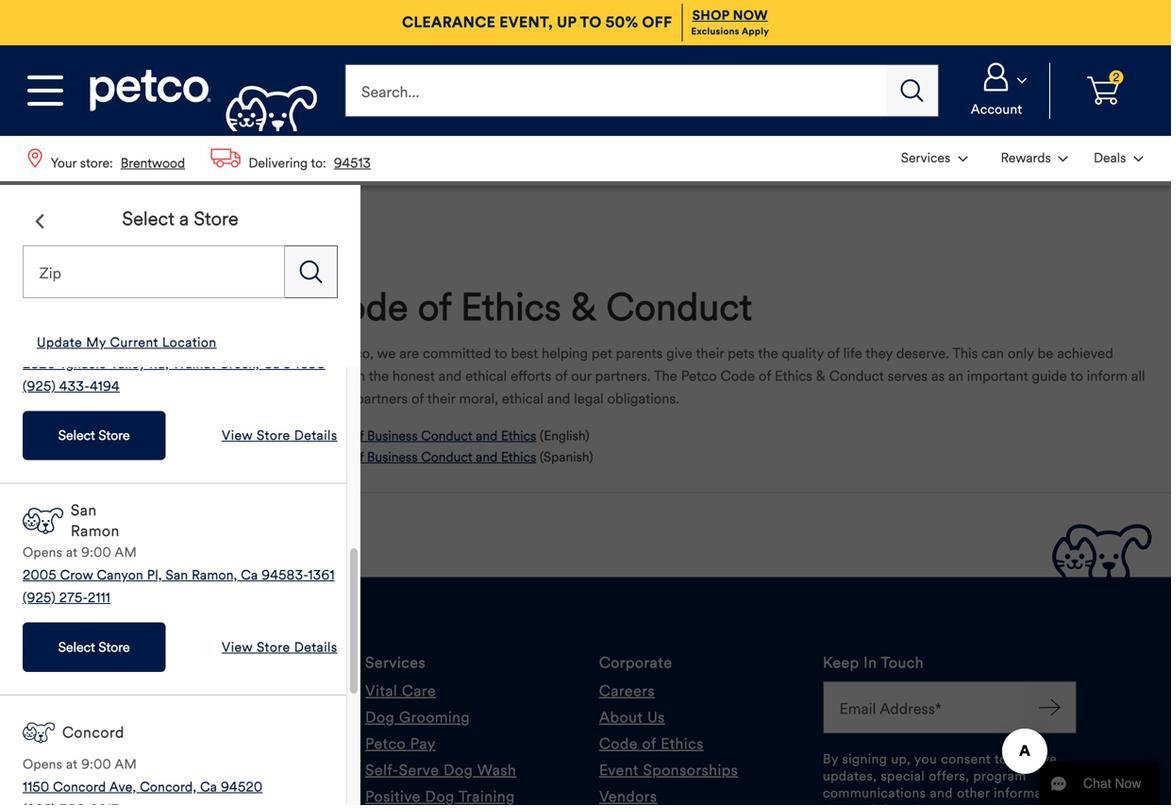 Task type: locate. For each thing, give the bounding box(es) containing it.
2 horizontal spatial &
[[816, 367, 826, 384]]

select store
[[58, 427, 130, 444], [58, 639, 130, 655]]

view store details link down 94598
[[207, 411, 353, 460]]

concord left ave, in the bottom left of the page
[[53, 778, 106, 795]]

ethics up "sponsorship"
[[89, 275, 122, 290]]

94520
[[221, 778, 263, 795]]

view
[[222, 427, 253, 444], [222, 639, 253, 655]]

carat down icon 13 image
[[1017, 78, 1027, 83], [958, 156, 968, 162], [1059, 156, 1068, 162], [1134, 156, 1143, 162]]

0 horizontal spatial dog
[[365, 708, 395, 727]]

2 vertical spatial to
[[995, 751, 1008, 767]]

ethics up sponsorships
[[661, 735, 704, 753]]

2 view store details link from the top
[[207, 623, 353, 672]]

partners
[[356, 390, 408, 407]]

petco
[[681, 367, 717, 384], [316, 390, 352, 407], [365, 735, 406, 753]]

event up vendors
[[42, 297, 73, 312]]

track order returns shipping info recalls & advisories
[[94, 682, 238, 780]]

their down honest
[[427, 390, 455, 407]]

service
[[169, 654, 222, 672]]

event
[[42, 297, 73, 312], [599, 761, 639, 780]]

apply
[[742, 26, 769, 37]]

san up ramon
[[71, 501, 97, 520]]

vital care link
[[365, 678, 436, 705]]

0 vertical spatial san
[[71, 501, 97, 520]]

1 vertical spatial opens
[[23, 756, 62, 772]]

select store down 4194
[[58, 427, 130, 444]]

select down 433-
[[58, 427, 95, 444]]

2 at from the top
[[66, 756, 78, 772]]

1 vertical spatial 9:00
[[81, 756, 111, 772]]

2 (925) from the top
[[23, 590, 56, 606]]

san right pl,
[[166, 567, 188, 584]]

corporate for corporate code of ethics event sponsorship vendors
[[23, 251, 92, 269]]

ethical down efforts
[[502, 390, 544, 407]]

code inside careers about us code of ethics event sponsorships
[[599, 735, 638, 753]]

1 horizontal spatial &
[[571, 284, 597, 330]]

carat down icon 13 button down 'search' image
[[890, 138, 979, 179]]

2 horizontal spatial petco
[[681, 367, 717, 384]]

1 horizontal spatial petco
[[365, 735, 406, 753]]

view store details link down 94583-
[[207, 623, 353, 672]]

None search field
[[23, 245, 285, 298]]

important
[[967, 367, 1029, 384]]

to inside by signing up, you consent to receive updates, special offers, program communications and other information via email from petco.
[[995, 751, 1008, 767]]

0 horizontal spatial &
[[149, 761, 160, 780]]

conduct
[[606, 284, 752, 330], [829, 367, 884, 384], [421, 427, 472, 444], [421, 449, 472, 465]]

moral,
[[459, 390, 498, 407]]

2 details from the top
[[294, 639, 338, 655]]

serves
[[888, 367, 928, 384]]

at inside the opens at 9:00 am 2005 crow canyon pl, san ramon, ca 94583-1361 (925) 275-2111
[[66, 544, 78, 561]]

dog down 'vital'
[[365, 708, 395, 727]]

canyon
[[97, 567, 143, 584]]

0 vertical spatial view
[[222, 427, 253, 444]]

code of business conduct and ethics link for (spanish)
[[316, 446, 536, 467]]

1 view store details link from the top
[[207, 411, 353, 460]]

ramon
[[71, 522, 120, 541]]

ca right ramon,
[[241, 567, 258, 584]]

wash
[[477, 761, 517, 780]]

deserve.
[[896, 344, 949, 362]]

up,
[[891, 751, 911, 767]]

& down "quality"
[[816, 367, 826, 384]]

1 vertical spatial concord
[[53, 778, 106, 795]]

1 select store from the top
[[58, 427, 130, 444]]

at left recalls
[[66, 756, 78, 772]]

9:00 for crow
[[81, 544, 111, 561]]

9:00 inside opens at 9:00 am 1150 concord ave, concord, ca 94520
[[81, 756, 111, 772]]

select a store
[[122, 207, 238, 230]]

1 vertical spatial am
[[115, 756, 137, 772]]

select store up "track"
[[58, 639, 130, 655]]

1 horizontal spatial carat down icon 13 button
[[982, 138, 1079, 179]]

1 vertical spatial dog
[[444, 761, 473, 780]]

0 vertical spatial 9:00
[[81, 544, 111, 561]]

carat down icon 13 button down 2 link on the right top of page
[[1083, 138, 1154, 179]]

2820 ygnacio valley rd, walnut creek, ca 94598 (925) 433-4194
[[23, 356, 325, 395]]

sidebar navigation element
[[23, 251, 269, 335]]

3 carat down icon 13 button from the left
[[1083, 138, 1154, 179]]

1 (925) from the top
[[23, 378, 56, 395]]

1 carat down icon 13 button from the left
[[890, 138, 979, 179]]

1 vertical spatial &
[[816, 367, 826, 384]]

ethics inside at petco, we are committed to best helping pet parents give their pets the quality of life they deserve. this can only be achieved through the honest and ethical efforts of our partners. the petco code of ethics & conduct serves as an important guide to inform all petco partners of their moral, ethical and legal obligations.
[[775, 367, 813, 384]]

to up program
[[995, 751, 1008, 767]]

petco up self-
[[365, 735, 406, 753]]

select store button down 4194
[[23, 411, 166, 460]]

2 horizontal spatial ca
[[263, 356, 280, 372]]

details down 1361 at the bottom
[[294, 639, 338, 655]]

1 horizontal spatial ca
[[241, 567, 258, 584]]

petco down give
[[681, 367, 717, 384]]

dog left wash
[[444, 761, 473, 780]]

to down achieved
[[1071, 367, 1083, 384]]

our
[[571, 367, 592, 384]]

1 horizontal spatial to
[[995, 751, 1008, 767]]

code of business conduct and ethics link
[[316, 425, 536, 446], [316, 446, 536, 467]]

2 vertical spatial petco
[[365, 735, 406, 753]]

opens for 2005
[[23, 544, 62, 561]]

rd,
[[149, 356, 169, 372]]

search store image
[[300, 261, 322, 283]]

customer
[[94, 654, 164, 672]]

concord inside opens at 9:00 am 1150 concord ave, concord, ca 94520
[[53, 778, 106, 795]]

corporate down close change store icon
[[23, 251, 92, 269]]

event sponsorships link
[[599, 757, 738, 784]]

at up "crow"
[[66, 544, 78, 561]]

1 vertical spatial view store details
[[222, 639, 338, 655]]

9:00 down ramon
[[81, 544, 111, 561]]

1 vertical spatial view store details link
[[207, 623, 353, 672]]

store down 4194
[[99, 427, 130, 444]]

update my current location button
[[23, 323, 231, 362]]

store down 94583-
[[257, 639, 290, 655]]

receive
[[1011, 751, 1057, 767]]

2111
[[88, 590, 110, 606]]

1 at from the top
[[66, 544, 78, 561]]

0 vertical spatial corporate
[[23, 251, 92, 269]]

opens
[[23, 544, 62, 561], [23, 756, 62, 772]]

petco.
[[916, 802, 955, 805]]

(925) down 2005
[[23, 590, 56, 606]]

at inside opens at 9:00 am 1150 concord ave, concord, ca 94520
[[66, 756, 78, 772]]

1 9:00 from the top
[[81, 544, 111, 561]]

None email field
[[823, 681, 1024, 734]]

shop
[[692, 7, 730, 23]]

ethics
[[89, 275, 122, 290], [461, 284, 561, 330], [775, 367, 813, 384], [501, 427, 536, 444], [501, 449, 536, 465], [661, 735, 704, 753]]

details down the through
[[294, 427, 338, 444]]

1 vertical spatial business
[[367, 449, 418, 465]]

to
[[495, 344, 507, 362], [1071, 367, 1083, 384], [995, 751, 1008, 767]]

select store button up "track"
[[23, 623, 166, 672]]

0 vertical spatial at
[[66, 544, 78, 561]]

select left a
[[122, 207, 175, 230]]

of inside careers about us code of ethics event sponsorships
[[642, 735, 656, 753]]

self-serve dog wash link
[[365, 757, 517, 784]]

opens up 2005
[[23, 544, 62, 561]]

details for view store details link for second 'select store' button from the top of the select a store list item
[[294, 639, 338, 655]]

& inside at petco, we are committed to best helping pet parents give their pets the quality of life they deserve. this can only be achieved through the honest and ethical efforts of our partners. the petco code of ethics & conduct serves as an important guide to inform all petco partners of their moral, ethical and legal obligations.
[[816, 367, 826, 384]]

0 vertical spatial the
[[758, 344, 778, 362]]

1 opens from the top
[[23, 544, 62, 561]]

0 horizontal spatial ca
[[200, 778, 217, 795]]

(925) inside the opens at 9:00 am 2005 crow canyon pl, san ramon, ca 94583-1361 (925) 275-2111
[[23, 590, 56, 606]]

(925) down 2820 in the left of the page
[[23, 378, 56, 395]]

view store details down 94583-
[[222, 639, 338, 655]]

0 vertical spatial select store
[[58, 427, 130, 444]]

view store details down 94598
[[222, 427, 338, 444]]

shop now exclusions apply
[[691, 7, 769, 37]]

ethics up 'best'
[[461, 284, 561, 330]]

view down creek,
[[222, 427, 253, 444]]

0 vertical spatial view store details
[[222, 427, 338, 444]]

1 horizontal spatial their
[[696, 344, 724, 362]]

0 vertical spatial business
[[367, 427, 418, 444]]

valley
[[110, 356, 146, 372]]

to left 'best'
[[495, 344, 507, 362]]

none search field inside select a store list item
[[23, 245, 285, 298]]

keep
[[823, 654, 859, 672]]

1 vertical spatial the
[[369, 367, 389, 384]]

carat down icon 13 button down carat down icon 13 dropdown button
[[982, 138, 1079, 179]]

0 vertical spatial to
[[495, 344, 507, 362]]

0 horizontal spatial their
[[427, 390, 455, 407]]

view down ramon,
[[222, 639, 253, 655]]

ca inside the opens at 9:00 am 2005 crow canyon pl, san ramon, ca 94583-1361 (925) 275-2111
[[241, 567, 258, 584]]

2 select store button from the top
[[23, 623, 166, 672]]

am inside the opens at 9:00 am 2005 crow canyon pl, san ramon, ca 94583-1361 (925) 275-2111
[[115, 544, 137, 561]]

exclusions
[[691, 26, 740, 37]]

corporate up careers
[[599, 654, 672, 672]]

walnut
[[173, 356, 216, 372]]

0 vertical spatial event
[[42, 297, 73, 312]]

1 details from the top
[[294, 427, 338, 444]]

1 vertical spatial corporate
[[599, 654, 672, 672]]

0 vertical spatial select store button
[[23, 411, 166, 460]]

1 vertical spatial at
[[66, 756, 78, 772]]

2 opens from the top
[[23, 756, 62, 772]]

1 horizontal spatial event
[[599, 761, 639, 780]]

0 vertical spatial details
[[294, 427, 338, 444]]

view store details link
[[207, 411, 353, 460], [207, 623, 353, 672]]

the up "partners"
[[369, 367, 389, 384]]

am for ave,
[[115, 756, 137, 772]]

opens up 1150
[[23, 756, 62, 772]]

0 vertical spatial petco
[[681, 367, 717, 384]]

store up "track"
[[99, 639, 130, 655]]

pay
[[410, 735, 436, 753]]

carat down icon 13 image inside dropdown button
[[1017, 78, 1027, 83]]

1 view store details from the top
[[222, 427, 338, 444]]

2820 ygnacio valley rd, walnut creek, ca 94598 link
[[23, 355, 325, 374]]

1 vertical spatial san
[[166, 567, 188, 584]]

0 horizontal spatial petco
[[316, 390, 352, 407]]

code
[[42, 275, 72, 290], [316, 284, 408, 330], [721, 367, 755, 384], [316, 427, 349, 444], [316, 449, 349, 465], [599, 735, 638, 753]]

9:00 up ave, in the bottom left of the page
[[81, 756, 111, 772]]

and
[[439, 367, 462, 384], [547, 390, 570, 407], [476, 427, 498, 444], [476, 449, 498, 465], [930, 785, 953, 801]]

recalls
[[94, 761, 145, 780]]

list
[[888, 136, 1156, 180]]

opens inside the opens at 9:00 am 2005 crow canyon pl, san ramon, ca 94583-1361 (925) 275-2111
[[23, 544, 62, 561]]

1 vertical spatial details
[[294, 639, 338, 655]]

quality
[[782, 344, 824, 362]]

petco inside vital care dog grooming petco pay self-serve dog wash
[[365, 735, 406, 753]]

view store details
[[222, 427, 338, 444], [222, 639, 338, 655]]

2 horizontal spatial carat down icon 13 button
[[1083, 138, 1154, 179]]

& down shipping info link
[[149, 761, 160, 780]]

1 vertical spatial select store
[[58, 639, 130, 655]]

all
[[1131, 367, 1145, 384]]

2 code of business conduct and ethics link from the top
[[316, 446, 536, 467]]

0 horizontal spatial carat down icon 13 button
[[890, 138, 979, 179]]

2 horizontal spatial to
[[1071, 367, 1083, 384]]

1 vertical spatial petco
[[316, 390, 352, 407]]

san
[[71, 501, 97, 520], [166, 567, 188, 584]]

clearance
[[402, 13, 496, 32]]

corporate for corporate
[[599, 654, 672, 672]]

petco down the through
[[316, 390, 352, 407]]

corporate inside the corporate code of ethics event sponsorship vendors
[[23, 251, 92, 269]]

touch
[[881, 654, 924, 672]]

(925) 433-4194 link
[[23, 377, 120, 396]]

inform
[[1087, 367, 1128, 384]]

2 9:00 from the top
[[81, 756, 111, 772]]

1 vertical spatial event
[[599, 761, 639, 780]]

2 vertical spatial &
[[149, 761, 160, 780]]

2820
[[23, 356, 56, 372]]

ethical
[[465, 367, 507, 384], [502, 390, 544, 407]]

0 vertical spatial (925)
[[23, 378, 56, 395]]

0 vertical spatial select
[[122, 207, 175, 230]]

advisories
[[163, 761, 238, 780]]

(english)
[[540, 427, 589, 444]]

code of business conduct and ethics (english) code of business conduct and ethics (spanish)
[[316, 427, 593, 465]]

9:00 inside the opens at 9:00 am 2005 crow canyon pl, san ramon, ca 94583-1361 (925) 275-2111
[[81, 544, 111, 561]]

self-
[[365, 761, 399, 780]]

event down code of ethics link
[[599, 761, 639, 780]]

ethics down "quality"
[[775, 367, 813, 384]]

2 vertical spatial ca
[[200, 778, 217, 795]]

select down 275-
[[58, 639, 95, 655]]

(925)
[[23, 378, 56, 395], [23, 590, 56, 606]]

0 horizontal spatial corporate
[[23, 251, 92, 269]]

at for crow
[[66, 544, 78, 561]]

0 vertical spatial ca
[[263, 356, 280, 372]]

1 view from the top
[[222, 427, 253, 444]]

am up canyon
[[115, 544, 137, 561]]

0 vertical spatial opens
[[23, 544, 62, 561]]

ethical up moral,
[[465, 367, 507, 384]]

1 vertical spatial view
[[222, 639, 253, 655]]

location
[[162, 334, 217, 351]]

ca left the 94520
[[200, 778, 217, 795]]

ethics inside the corporate code of ethics event sponsorship vendors
[[89, 275, 122, 290]]

concord down "track"
[[62, 723, 124, 742]]

1 horizontal spatial the
[[758, 344, 778, 362]]

the right pets
[[758, 344, 778, 362]]

0 vertical spatial dog
[[365, 708, 395, 727]]

0 horizontal spatial to
[[495, 344, 507, 362]]

0 vertical spatial am
[[115, 544, 137, 561]]

code of business conduct and ethics link for (english)
[[316, 425, 536, 446]]

1 vertical spatial (925)
[[23, 590, 56, 606]]

close change store image
[[34, 214, 45, 229]]

1150
[[23, 778, 49, 795]]

1 business from the top
[[367, 427, 418, 444]]

about
[[599, 708, 643, 727]]

their right give
[[696, 344, 724, 362]]

am
[[115, 544, 137, 561], [115, 756, 137, 772]]

1 vertical spatial select store button
[[23, 623, 166, 672]]

& up pet
[[571, 284, 597, 330]]

conduct inside at petco, we are committed to best helping pet parents give their pets the quality of life they deserve. this can only be achieved through the honest and ethical efforts of our partners. the petco code of ethics & conduct serves as an important guide to inform all petco partners of their moral, ethical and legal obligations.
[[829, 367, 884, 384]]

we
[[377, 344, 396, 362]]

0 vertical spatial view store details link
[[207, 411, 353, 460]]

am down shipping
[[115, 756, 137, 772]]

1 horizontal spatial san
[[166, 567, 188, 584]]

code inside the corporate code of ethics event sponsorship vendors
[[42, 275, 72, 290]]

and inside by signing up, you consent to receive updates, special offers, program communications and other information via email from petco.
[[930, 785, 953, 801]]

(925) inside 2820 ygnacio valley rd, walnut creek, ca 94598 (925) 433-4194
[[23, 378, 56, 395]]

parents
[[616, 344, 663, 362]]

1 am from the top
[[115, 544, 137, 561]]

this
[[953, 344, 978, 362]]

san inside the opens at 9:00 am 2005 crow canyon pl, san ramon, ca 94583-1361 (925) 275-2111
[[166, 567, 188, 584]]

1 vertical spatial ca
[[241, 567, 258, 584]]

petco,
[[334, 344, 374, 362]]

at petco, we are committed to best helping pet parents give their pets the quality of life they deserve. this can only be achieved through the honest and ethical efforts of our partners. the petco code of ethics & conduct serves as an important guide to inform all petco partners of their moral, ethical and legal obligations.
[[316, 344, 1145, 407]]

2 am from the top
[[115, 756, 137, 772]]

communications
[[823, 785, 926, 801]]

2 business from the top
[[367, 449, 418, 465]]

1 code of business conduct and ethics link from the top
[[316, 425, 536, 446]]

opens inside opens at 9:00 am 1150 concord ave, concord, ca 94520
[[23, 756, 62, 772]]

am inside opens at 9:00 am 1150 concord ave, concord, ca 94520
[[115, 756, 137, 772]]

& inside track order returns shipping info recalls & advisories
[[149, 761, 160, 780]]

pet
[[592, 344, 612, 362]]

1 horizontal spatial corporate
[[599, 654, 672, 672]]

customer service
[[94, 654, 222, 672]]

0 horizontal spatial event
[[42, 297, 73, 312]]

track order link
[[94, 678, 179, 705]]

0 horizontal spatial san
[[71, 501, 97, 520]]

grooming
[[399, 708, 470, 727]]

ca right creek,
[[263, 356, 280, 372]]



Task type: vqa. For each thing, say whether or not it's contained in the screenshot.
"of" in the Corporate Code of Ethics Event Sponsorship Vendors
yes



Task type: describe. For each thing, give the bounding box(es) containing it.
1 vertical spatial ethical
[[502, 390, 544, 407]]

ethics left the (english)
[[501, 427, 536, 444]]

shipping
[[94, 735, 157, 753]]

they
[[866, 344, 893, 362]]

shop now link
[[692, 7, 768, 23]]

in
[[864, 654, 877, 672]]

ca inside 2820 ygnacio valley rd, walnut creek, ca 94598 (925) 433-4194
[[263, 356, 280, 372]]

submit email address image
[[1039, 696, 1061, 719]]

2005 crow canyon pl, san ramon, ca 94583-1361 link
[[23, 566, 335, 585]]

store down 94598
[[257, 427, 290, 444]]

store right a
[[194, 207, 238, 230]]

vital
[[365, 682, 398, 700]]

0 vertical spatial concord
[[62, 723, 124, 742]]

us
[[647, 708, 665, 727]]

off
[[642, 13, 672, 32]]

opens for 1150
[[23, 756, 62, 772]]

select a store list item
[[0, 136, 361, 805]]

keep in touch
[[823, 654, 924, 672]]

1 vertical spatial their
[[427, 390, 455, 407]]

2
[[1113, 70, 1120, 84]]

clearance event, up to 50% off
[[402, 13, 672, 32]]

50%
[[606, 13, 638, 32]]

0 vertical spatial their
[[696, 344, 724, 362]]

1 vertical spatial select
[[58, 427, 95, 444]]

1 horizontal spatial dog
[[444, 761, 473, 780]]

pets
[[728, 344, 755, 362]]

an
[[949, 367, 964, 384]]

1150 concord ave, concord, ca 94520 link
[[23, 777, 263, 796]]

Search search field
[[345, 64, 886, 117]]

give
[[666, 344, 693, 362]]

san inside 'san ramon'
[[71, 501, 97, 520]]

at
[[316, 344, 331, 362]]

concord,
[[140, 778, 197, 795]]

achieved
[[1057, 344, 1114, 362]]

0 vertical spatial ethical
[[465, 367, 507, 384]]

ca inside opens at 9:00 am 1150 concord ave, concord, ca 94520
[[200, 778, 217, 795]]

details for second 'select store' button from the bottom view store details link
[[294, 427, 338, 444]]

helping
[[542, 344, 588, 362]]

event sponsorship link
[[42, 296, 143, 313]]

from
[[882, 802, 912, 805]]

9:00 for concord
[[81, 756, 111, 772]]

event inside the corporate code of ethics event sponsorship vendors
[[42, 297, 73, 312]]

only
[[1008, 344, 1034, 362]]

be
[[1038, 344, 1054, 362]]

special
[[881, 768, 925, 784]]

code of ethics & conduct
[[316, 284, 752, 330]]

2 view from the top
[[222, 639, 253, 655]]

select a store list
[[0, 136, 384, 805]]

view store details link for second 'select store' button from the top of the select a store list item
[[207, 623, 353, 672]]

current
[[110, 334, 158, 351]]

ramon,
[[192, 567, 237, 584]]

at for concord
[[66, 756, 78, 772]]

search image
[[901, 79, 924, 102]]

other
[[957, 785, 990, 801]]

view store details link for second 'select store' button from the bottom
[[207, 411, 353, 460]]

94598
[[284, 356, 325, 372]]

vital care dog grooming petco pay self-serve dog wash
[[365, 682, 517, 780]]

crow
[[60, 567, 93, 584]]

careers link
[[599, 678, 655, 705]]

returns link
[[94, 705, 149, 731]]

the
[[654, 367, 677, 384]]

updates,
[[823, 768, 877, 784]]

to
[[580, 13, 602, 32]]

(925) 275-2111 link
[[23, 589, 110, 608]]

to for best
[[495, 344, 507, 362]]

program
[[973, 768, 1027, 784]]

2 vertical spatial select
[[58, 639, 95, 655]]

about us link
[[599, 705, 665, 731]]

code inside at petco, we are committed to best helping pet parents give their pets the quality of life they deserve. this can only be achieved through the honest and ethical efforts of our partners. the petco code of ethics & conduct serves as an important guide to inform all petco partners of their moral, ethical and legal obligations.
[[721, 367, 755, 384]]

offers,
[[929, 768, 970, 784]]

2 carat down icon 13 button from the left
[[982, 138, 1079, 179]]

0 vertical spatial &
[[571, 284, 597, 330]]

2 view store details from the top
[[222, 639, 338, 655]]

sponsorship
[[76, 297, 143, 312]]

creek,
[[219, 356, 259, 372]]

best
[[511, 344, 538, 362]]

1 vertical spatial to
[[1071, 367, 1083, 384]]

recalls & advisories link
[[94, 757, 238, 784]]

1 select store button from the top
[[23, 411, 166, 460]]

ethics inside careers about us code of ethics event sponsorships
[[661, 735, 704, 753]]

4194
[[90, 378, 120, 395]]

vendors
[[42, 319, 87, 334]]

services
[[365, 654, 426, 672]]

0 horizontal spatial the
[[369, 367, 389, 384]]

2 select store from the top
[[58, 639, 130, 655]]

now
[[733, 7, 768, 23]]

arrow right 12 button
[[1024, 681, 1077, 734]]

event inside careers about us code of ethics event sponsorships
[[599, 761, 639, 780]]

petco pay link
[[365, 731, 436, 757]]

honest
[[393, 367, 435, 384]]

committed
[[423, 344, 491, 362]]

opens at 9:00 am 2005 crow canyon pl, san ramon, ca 94583-1361 (925) 275-2111
[[23, 544, 335, 606]]

ethics left (spanish)
[[501, 449, 536, 465]]

obligations.
[[607, 390, 679, 407]]

am for canyon
[[115, 544, 137, 561]]

sponsorships
[[643, 761, 738, 780]]

through
[[316, 367, 365, 384]]

you
[[914, 751, 937, 767]]

corporate code of ethics event sponsorship vendors
[[23, 251, 143, 334]]

signing
[[842, 751, 887, 767]]

as
[[931, 367, 945, 384]]

update my current location
[[37, 334, 217, 351]]

code of ethics link
[[599, 731, 704, 757]]

carat down icon 13 button
[[951, 63, 1042, 119]]

san ramon
[[71, 501, 120, 541]]

pl,
[[147, 567, 162, 584]]

to for receive
[[995, 751, 1008, 767]]

via
[[823, 802, 841, 805]]

update
[[37, 334, 82, 351]]

94583-
[[262, 567, 308, 584]]

of inside the corporate code of ethics event sponsorship vendors
[[75, 275, 86, 290]]

shipping info link
[[94, 731, 189, 757]]

by
[[823, 751, 839, 767]]

my
[[86, 334, 106, 351]]

consent
[[941, 751, 991, 767]]

care
[[402, 682, 436, 700]]



